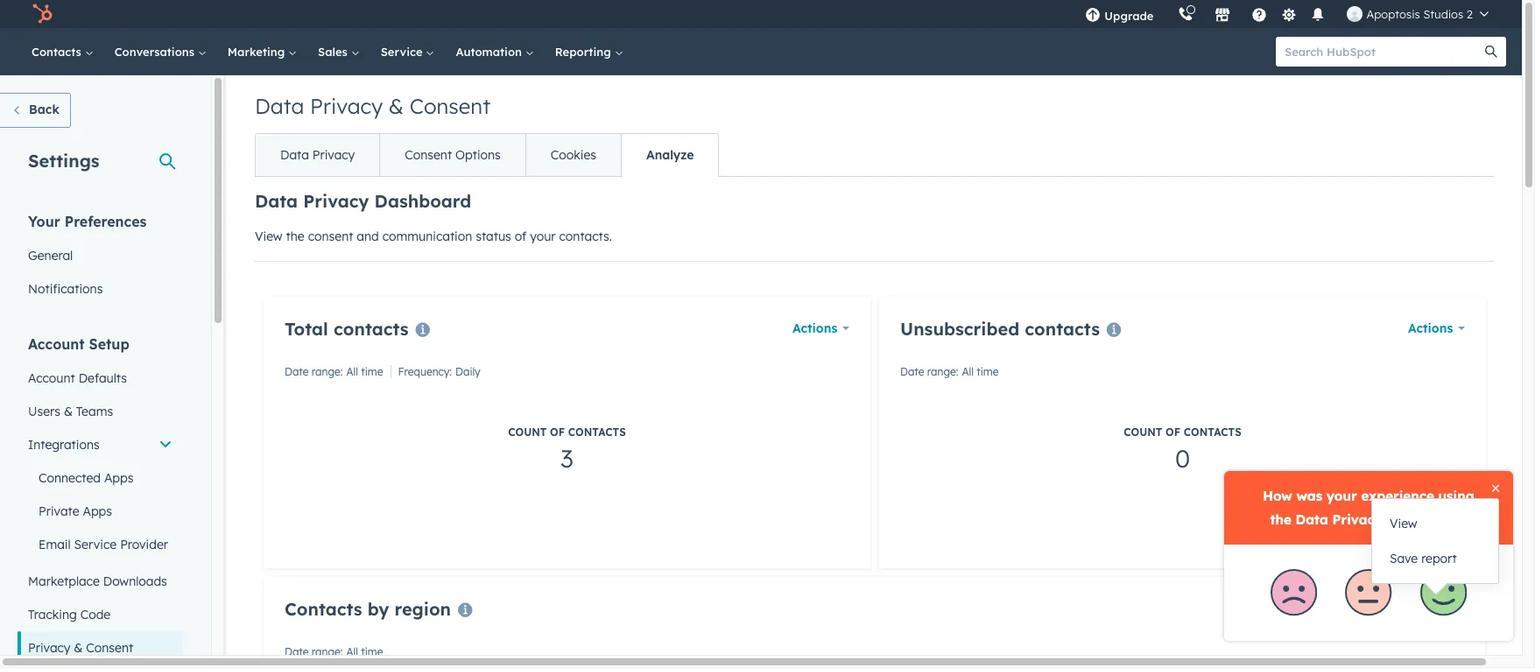 Task type: locate. For each thing, give the bounding box(es) containing it.
calling icon image
[[1178, 7, 1194, 23]]

date
[[285, 365, 309, 378], [900, 365, 925, 378], [285, 646, 309, 659]]

marketplaces button
[[1205, 0, 1242, 28]]

of inside "count of contacts 0"
[[1166, 426, 1181, 439]]

setup
[[89, 335, 129, 353]]

code
[[80, 607, 111, 623]]

actions
[[793, 321, 838, 336], [1408, 321, 1453, 336], [1408, 601, 1452, 617]]

1 vertical spatial view
[[1390, 516, 1418, 532]]

save report button
[[1373, 541, 1499, 576]]

1 vertical spatial apps
[[83, 504, 112, 519]]

options
[[455, 147, 501, 163]]

upgrade image
[[1086, 8, 1101, 24]]

menu item
[[1166, 0, 1170, 28]]

count inside "count of contacts 0"
[[1124, 426, 1163, 439]]

data privacy
[[280, 147, 355, 163]]

help button
[[1245, 0, 1275, 28]]

0 horizontal spatial of
[[515, 229, 527, 244]]

time down contacts by region
[[361, 646, 383, 659]]

time down total contacts
[[361, 365, 383, 378]]

1 account from the top
[[28, 335, 85, 353]]

teams
[[76, 404, 113, 420]]

contacts for 0
[[1025, 318, 1100, 340]]

count for 0
[[1124, 426, 1163, 439]]

account up users
[[28, 371, 75, 386]]

date for daily
[[285, 365, 309, 378]]

marketing link
[[217, 28, 307, 75]]

1 vertical spatial consent
[[405, 147, 452, 163]]

conversations link
[[104, 28, 217, 75]]

contacts.
[[559, 229, 612, 244]]

consent
[[308, 229, 353, 244]]

navigation
[[255, 133, 719, 177]]

contacts for 3
[[334, 318, 409, 340]]

0 vertical spatial view
[[255, 229, 283, 244]]

integrations
[[28, 437, 100, 453]]

tracking code
[[28, 607, 111, 623]]

tracking code link
[[18, 598, 183, 632]]

of
[[515, 229, 527, 244], [550, 426, 565, 439], [1166, 426, 1181, 439]]

service inside account setup element
[[74, 537, 117, 553]]

actions button
[[793, 316, 850, 341], [1408, 316, 1465, 341], [1408, 596, 1464, 621]]

privacy & consent link
[[18, 632, 183, 665]]

all
[[346, 365, 358, 378], [962, 365, 974, 378], [346, 646, 358, 659]]

region
[[395, 598, 451, 620]]

0 vertical spatial data
[[255, 93, 304, 119]]

view left the
[[255, 229, 283, 244]]

1 horizontal spatial &
[[74, 640, 83, 656]]

view inside button
[[1390, 516, 1418, 532]]

downloads
[[103, 574, 167, 589]]

sales link
[[307, 28, 370, 75]]

private
[[39, 504, 79, 519]]

2 vertical spatial data
[[255, 190, 298, 212]]

all for daily
[[346, 365, 358, 378]]

account
[[28, 335, 85, 353], [28, 371, 75, 386]]

your
[[28, 213, 60, 230]]

contacts link
[[21, 28, 104, 75]]

your preferences element
[[18, 212, 183, 306]]

& for teams
[[64, 404, 73, 420]]

0 horizontal spatial service
[[74, 537, 117, 553]]

view button
[[1373, 506, 1499, 541]]

actions button for 0
[[1408, 316, 1465, 341]]

privacy down tracking
[[28, 640, 70, 656]]

0 horizontal spatial view
[[255, 229, 283, 244]]

all down total contacts
[[346, 365, 358, 378]]

count inside count of contacts 3
[[508, 426, 547, 439]]

cookies
[[551, 147, 596, 163]]

date range: all time down contacts by region
[[285, 646, 383, 659]]

consent up consent options link
[[410, 93, 491, 119]]

communication
[[382, 229, 472, 244]]

consent up dashboard
[[405, 147, 452, 163]]

view
[[255, 229, 283, 244], [1390, 516, 1418, 532]]

date down unsubscribed
[[900, 365, 925, 378]]

contacts up 3
[[568, 426, 626, 439]]

1 vertical spatial account
[[28, 371, 75, 386]]

unsubscribed contacts
[[900, 318, 1100, 340]]

data for data privacy
[[280, 147, 309, 163]]

of for 3
[[550, 426, 565, 439]]

menu
[[1073, 0, 1501, 28]]

date range: all time down total contacts
[[285, 365, 383, 378]]

0 horizontal spatial &
[[64, 404, 73, 420]]

2 account from the top
[[28, 371, 75, 386]]

& down the service link
[[389, 93, 404, 119]]

date range: all time
[[285, 365, 383, 378], [900, 365, 999, 378], [285, 646, 383, 659]]

privacy
[[310, 93, 383, 119], [313, 147, 355, 163], [303, 190, 369, 212], [28, 640, 70, 656]]

consent options link
[[379, 134, 525, 176]]

& for consent
[[74, 640, 83, 656]]

0 vertical spatial apps
[[104, 470, 134, 486]]

2 count from the left
[[1124, 426, 1163, 439]]

data privacy link
[[256, 134, 379, 176]]

consent down tracking code link
[[86, 640, 133, 656]]

of for 0
[[1166, 426, 1181, 439]]

date for 0
[[900, 365, 925, 378]]

data inside data privacy link
[[280, 147, 309, 163]]

contacts up 0 at right bottom
[[1184, 426, 1242, 439]]

data privacy dashboard
[[255, 190, 471, 212]]

privacy up consent
[[303, 190, 369, 212]]

back
[[29, 102, 59, 117]]

contacts inside "count of contacts 0"
[[1184, 426, 1242, 439]]

apoptosis studios 2
[[1367, 7, 1473, 21]]

all down unsubscribed
[[962, 365, 974, 378]]

1 horizontal spatial view
[[1390, 516, 1418, 532]]

1 horizontal spatial of
[[550, 426, 565, 439]]

2 vertical spatial &
[[74, 640, 83, 656]]

all for 0
[[962, 365, 974, 378]]

contacts inside count of contacts 3
[[568, 426, 626, 439]]

date down the total
[[285, 365, 309, 378]]

actions for 0
[[1408, 321, 1453, 336]]

apps down connected apps link
[[83, 504, 112, 519]]

contacts down hubspot link
[[32, 45, 85, 59]]

range: down total contacts
[[312, 365, 343, 378]]

2 horizontal spatial of
[[1166, 426, 1181, 439]]

privacy down sales link
[[310, 93, 383, 119]]

0 horizontal spatial contacts
[[334, 318, 409, 340]]

account setup element
[[18, 335, 183, 668]]

hubspot link
[[21, 4, 66, 25]]

notifications link
[[18, 272, 183, 306]]

account setup
[[28, 335, 129, 353]]

provider
[[120, 537, 168, 553]]

data privacy & consent
[[255, 93, 491, 119]]

service
[[381, 45, 426, 59], [74, 537, 117, 553]]

account defaults link
[[18, 362, 183, 395]]

time down unsubscribed contacts
[[977, 365, 999, 378]]

1 horizontal spatial count
[[1124, 426, 1163, 439]]

of up 3
[[550, 426, 565, 439]]

service up data privacy & consent
[[381, 45, 426, 59]]

of left your at the top left
[[515, 229, 527, 244]]

consent options
[[405, 147, 501, 163]]

settings link
[[1278, 5, 1300, 23]]

0 vertical spatial &
[[389, 93, 404, 119]]

0 vertical spatial account
[[28, 335, 85, 353]]

count of contacts 3
[[508, 426, 626, 474]]

apps up private apps link
[[104, 470, 134, 486]]

contacts
[[32, 45, 85, 59], [568, 426, 626, 439], [1184, 426, 1242, 439], [285, 598, 362, 620]]

apps for connected apps
[[104, 470, 134, 486]]

2 vertical spatial consent
[[86, 640, 133, 656]]

tara schultz image
[[1348, 6, 1363, 22]]

service down private apps link
[[74, 537, 117, 553]]

privacy up 'data privacy dashboard'
[[313, 147, 355, 163]]

account up account defaults
[[28, 335, 85, 353]]

data for data privacy dashboard
[[255, 190, 298, 212]]

privacy inside navigation
[[313, 147, 355, 163]]

contacts by region
[[285, 598, 451, 620]]

2 contacts from the left
[[1025, 318, 1100, 340]]

consent
[[410, 93, 491, 119], [405, 147, 452, 163], [86, 640, 133, 656]]

range:
[[312, 365, 343, 378], [927, 365, 959, 378], [312, 646, 343, 659]]

1 vertical spatial service
[[74, 537, 117, 553]]

& right users
[[64, 404, 73, 420]]

&
[[389, 93, 404, 119], [64, 404, 73, 420], [74, 640, 83, 656]]

1 contacts from the left
[[334, 318, 409, 340]]

back link
[[0, 93, 71, 128]]

0 horizontal spatial count
[[508, 426, 547, 439]]

contacts left by
[[285, 598, 362, 620]]

report
[[1422, 551, 1457, 567]]

time
[[361, 365, 383, 378], [977, 365, 999, 378], [361, 646, 383, 659]]

1 vertical spatial data
[[280, 147, 309, 163]]

& down tracking code
[[74, 640, 83, 656]]

of up 0 at right bottom
[[1166, 426, 1181, 439]]

range: down unsubscribed
[[927, 365, 959, 378]]

time for 0
[[977, 365, 999, 378]]

of inside count of contacts 3
[[550, 426, 565, 439]]

save
[[1390, 551, 1418, 567]]

date range: all time down unsubscribed
[[900, 365, 999, 378]]

contacts inside contacts link
[[32, 45, 85, 59]]

1 horizontal spatial contacts
[[1025, 318, 1100, 340]]

daily
[[455, 365, 481, 378]]

1 vertical spatial &
[[64, 404, 73, 420]]

count
[[508, 426, 547, 439], [1124, 426, 1163, 439]]

data
[[255, 93, 304, 119], [280, 147, 309, 163], [255, 190, 298, 212]]

1 horizontal spatial service
[[381, 45, 426, 59]]

cookies link
[[525, 134, 621, 176]]

1 count from the left
[[508, 426, 547, 439]]

consent inside account setup element
[[86, 640, 133, 656]]

tracking
[[28, 607, 77, 623]]

marketplace
[[28, 574, 100, 589]]

view up 'save' at right
[[1390, 516, 1418, 532]]

preferences
[[65, 213, 147, 230]]

save report
[[1390, 551, 1457, 567]]

studios
[[1424, 7, 1464, 21]]



Task type: describe. For each thing, give the bounding box(es) containing it.
users & teams
[[28, 404, 113, 420]]

connected apps link
[[18, 462, 183, 495]]

and
[[357, 229, 379, 244]]

range: for daily
[[312, 365, 343, 378]]

consent inside navigation
[[405, 147, 452, 163]]

date range: all time for daily
[[285, 365, 383, 378]]

apps for private apps
[[83, 504, 112, 519]]

connected apps
[[39, 470, 134, 486]]

frequency: daily
[[398, 365, 481, 378]]

sales
[[318, 45, 351, 59]]

users & teams link
[[18, 395, 183, 428]]

navigation containing data privacy
[[255, 133, 719, 177]]

privacy inside account setup element
[[28, 640, 70, 656]]

account defaults
[[28, 371, 127, 386]]

connected
[[39, 470, 101, 486]]

view for view
[[1390, 516, 1418, 532]]

actions button for 3
[[793, 316, 850, 341]]

view for view the consent and communication status of your contacts.
[[255, 229, 283, 244]]

unsubscribed
[[900, 318, 1020, 340]]

email service provider
[[39, 537, 168, 553]]

service link
[[370, 28, 445, 75]]

date range: all time for 0
[[900, 365, 999, 378]]

settings image
[[1281, 7, 1297, 23]]

automation
[[456, 45, 525, 59]]

notifications button
[[1304, 0, 1334, 28]]

0
[[1175, 443, 1190, 474]]

count for 3
[[508, 426, 547, 439]]

private apps
[[39, 504, 112, 519]]

your preferences
[[28, 213, 147, 230]]

apoptosis
[[1367, 7, 1420, 21]]

dashboard
[[375, 190, 471, 212]]

upgrade
[[1105, 9, 1154, 23]]

marketplace downloads
[[28, 574, 167, 589]]

marketplaces image
[[1215, 8, 1231, 24]]

marketing
[[228, 45, 288, 59]]

apoptosis studios 2 button
[[1337, 0, 1500, 28]]

all down contacts by region
[[346, 646, 358, 659]]

data for data privacy & consent
[[255, 93, 304, 119]]

reporting link
[[545, 28, 634, 75]]

integrations button
[[18, 428, 183, 462]]

hubspot image
[[32, 4, 53, 25]]

private apps link
[[18, 495, 183, 528]]

time for daily
[[361, 365, 383, 378]]

general
[[28, 248, 73, 264]]

marketplace downloads link
[[18, 565, 183, 598]]

privacy for data privacy & consent
[[310, 93, 383, 119]]

frequency:
[[398, 365, 452, 378]]

account for account setup
[[28, 335, 85, 353]]

settings
[[28, 150, 99, 172]]

notifications
[[28, 281, 103, 297]]

actions for 3
[[793, 321, 838, 336]]

search button
[[1477, 37, 1507, 67]]

range: for 0
[[927, 365, 959, 378]]

analyze link
[[621, 134, 719, 176]]

by
[[368, 598, 389, 620]]

search image
[[1486, 46, 1498, 58]]

menu containing apoptosis studios 2
[[1073, 0, 1501, 28]]

2 horizontal spatial &
[[389, 93, 404, 119]]

privacy for data privacy
[[313, 147, 355, 163]]

total contacts
[[285, 318, 409, 340]]

help image
[[1252, 8, 1268, 24]]

date down contacts by region
[[285, 646, 309, 659]]

2
[[1467, 7, 1473, 21]]

0 vertical spatial consent
[[410, 93, 491, 119]]

view the consent and communication status of your contacts.
[[255, 229, 612, 244]]

defaults
[[79, 371, 127, 386]]

notifications image
[[1311, 8, 1326, 24]]

privacy for data privacy dashboard
[[303, 190, 369, 212]]

general link
[[18, 239, 183, 272]]

range: down contacts by region
[[312, 646, 343, 659]]

conversations
[[114, 45, 198, 59]]

email
[[39, 537, 71, 553]]

calling icon button
[[1171, 3, 1201, 25]]

3
[[561, 443, 574, 474]]

your
[[530, 229, 556, 244]]

privacy & consent
[[28, 640, 133, 656]]

automation link
[[445, 28, 545, 75]]

the
[[286, 229, 305, 244]]

count of contacts 0
[[1124, 426, 1242, 474]]

account for account defaults
[[28, 371, 75, 386]]

email service provider link
[[18, 528, 183, 561]]

total
[[285, 318, 328, 340]]

status
[[476, 229, 511, 244]]

0 vertical spatial service
[[381, 45, 426, 59]]

reporting
[[555, 45, 614, 59]]

Search HubSpot search field
[[1276, 37, 1491, 67]]

analyze
[[646, 147, 694, 163]]



Task type: vqa. For each thing, say whether or not it's contained in the screenshot.
Private Apps
yes



